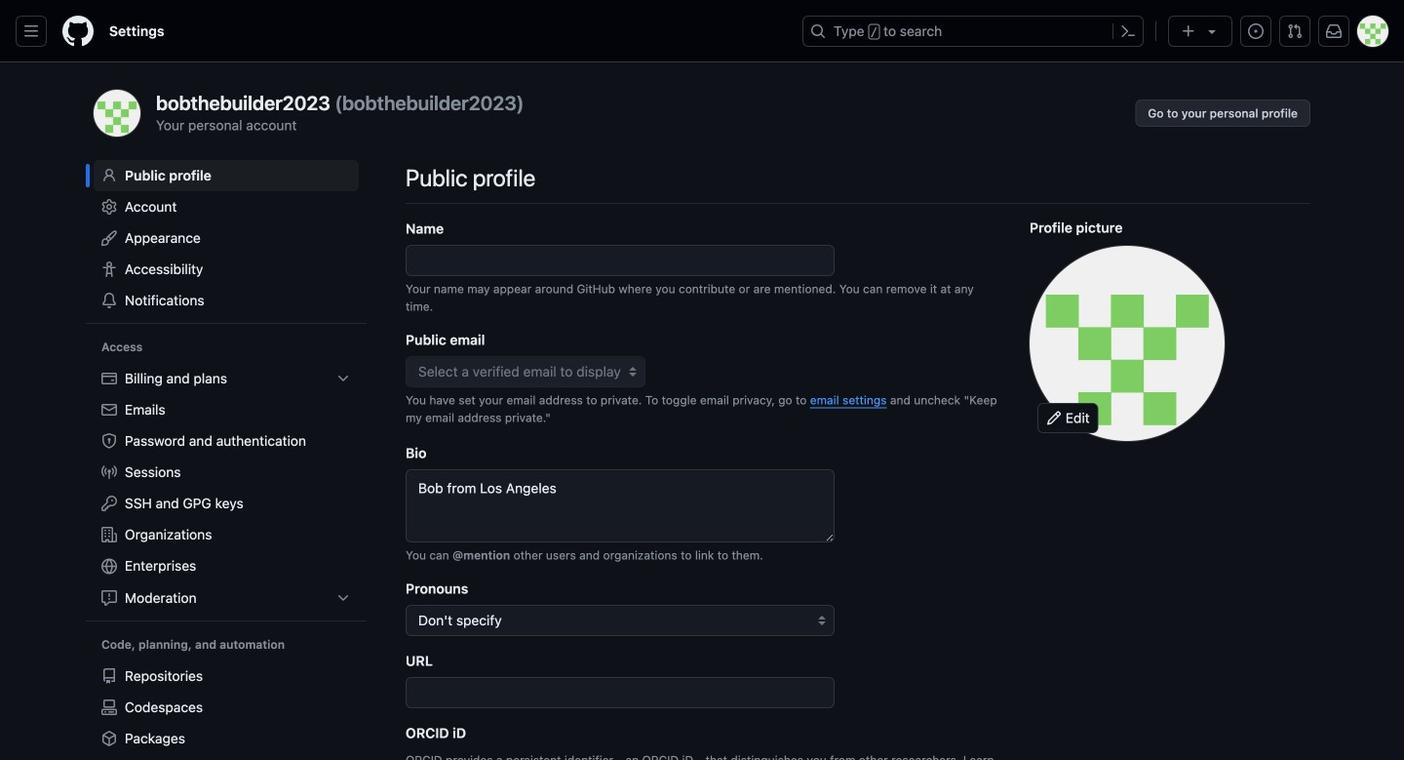 Task type: vqa. For each thing, say whether or not it's contained in the screenshot.
left issue opened "icon"
no



Task type: describe. For each thing, give the bounding box(es) containing it.
issue opened image
[[1249, 23, 1264, 39]]

command palette image
[[1121, 23, 1137, 39]]

notifications image
[[1327, 23, 1343, 39]]

broadcast image
[[101, 464, 117, 480]]

bell image
[[101, 293, 117, 308]]

plus image
[[1182, 23, 1197, 39]]

gear image
[[101, 199, 117, 215]]

globe image
[[101, 559, 117, 574]]

package image
[[101, 731, 117, 746]]

triangle down image
[[1205, 23, 1221, 39]]

homepage image
[[62, 16, 94, 47]]

organization image
[[101, 527, 117, 542]]



Task type: locate. For each thing, give the bounding box(es) containing it.
2 list from the top
[[94, 661, 359, 760]]

person image
[[101, 168, 117, 183]]

0 vertical spatial list
[[94, 363, 359, 614]]

list
[[94, 363, 359, 614], [94, 661, 359, 760]]

None text field
[[406, 677, 835, 708]]

paintbrush image
[[101, 230, 117, 246]]

@bobthebuilder2023 image
[[1030, 246, 1225, 441]]

1 vertical spatial list
[[94, 661, 359, 760]]

mail image
[[101, 402, 117, 418]]

shield lock image
[[101, 433, 117, 449]]

accessibility image
[[101, 261, 117, 277]]

1 list from the top
[[94, 363, 359, 614]]

repo image
[[101, 668, 117, 684]]

codespaces image
[[101, 700, 117, 715]]

Tell us a little bit about yourself text field
[[406, 469, 835, 542]]

git pull request image
[[1288, 23, 1304, 39]]

None text field
[[406, 245, 835, 276]]

key image
[[101, 496, 117, 511]]

pencil image
[[1047, 410, 1063, 426]]

@bobthebuilder2023 image
[[94, 90, 140, 137]]



